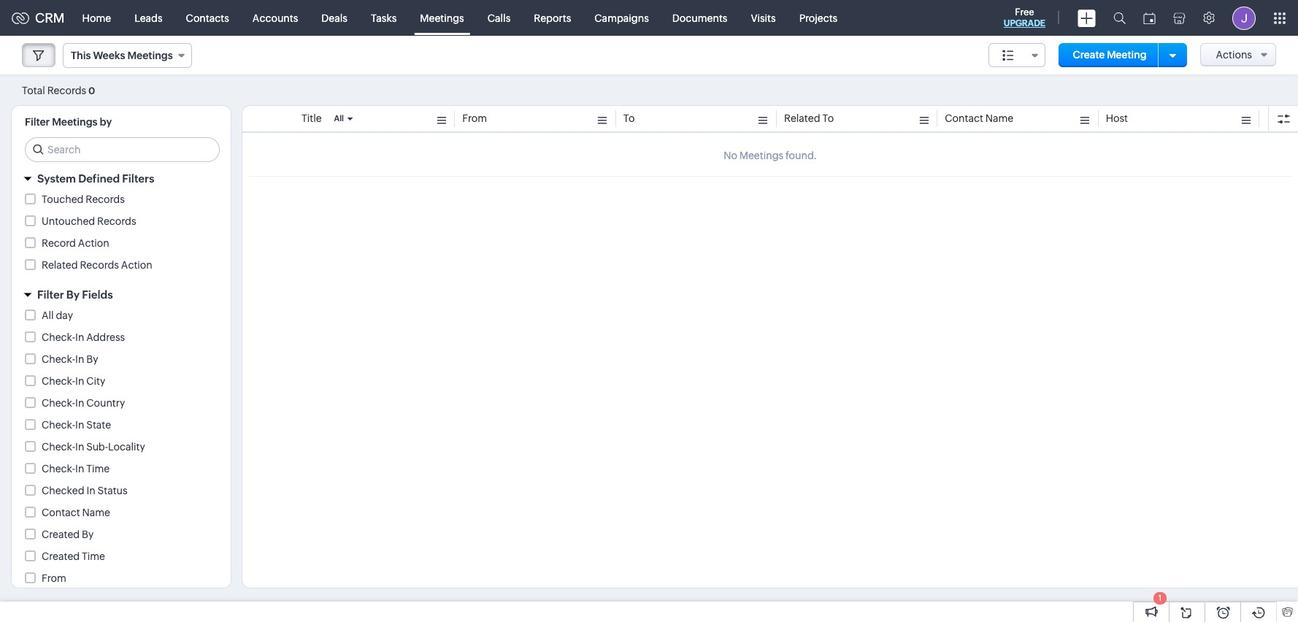 Task type: vqa. For each thing, say whether or not it's contained in the screenshot.
Create Menu element
yes



Task type: describe. For each thing, give the bounding box(es) containing it.
deals
[[322, 12, 348, 24]]

filter meetings by
[[25, 116, 112, 128]]

0
[[88, 85, 95, 96]]

untouched records
[[42, 215, 136, 227]]

visits
[[751, 12, 776, 24]]

search element
[[1105, 0, 1135, 36]]

system defined filters
[[37, 172, 154, 185]]

in for by
[[75, 353, 84, 365]]

1 vertical spatial name
[[82, 507, 110, 519]]

check-in country
[[42, 397, 125, 409]]

campaigns link
[[583, 0, 661, 35]]

records for touched
[[86, 194, 125, 205]]

documents
[[672, 12, 728, 24]]

Search text field
[[26, 138, 219, 161]]

by
[[100, 116, 112, 128]]

deals link
[[310, 0, 359, 35]]

related for related records action
[[42, 259, 78, 271]]

check- for check-in country
[[42, 397, 75, 409]]

crm link
[[12, 10, 65, 26]]

check- for check-in state
[[42, 419, 75, 431]]

size image
[[1003, 49, 1014, 62]]

reports link
[[522, 0, 583, 35]]

title
[[302, 112, 322, 124]]

filters
[[122, 172, 154, 185]]

address
[[86, 332, 125, 343]]

calendar image
[[1144, 12, 1156, 24]]

records for total
[[47, 84, 86, 96]]

meetings inside field
[[127, 50, 173, 61]]

all day
[[42, 310, 73, 321]]

meetings link
[[408, 0, 476, 35]]

created time
[[42, 551, 105, 562]]

1 horizontal spatial from
[[463, 112, 487, 124]]

fields
[[82, 288, 113, 301]]

by for filter
[[66, 288, 80, 301]]

1 vertical spatial by
[[86, 353, 98, 365]]

in for state
[[75, 419, 84, 431]]

status
[[98, 485, 128, 497]]

leads
[[134, 12, 163, 24]]

1 vertical spatial action
[[121, 259, 152, 271]]

1
[[1159, 594, 1162, 602]]

check- for check-in city
[[42, 375, 75, 387]]

actions
[[1216, 49, 1252, 61]]

check-in city
[[42, 375, 105, 387]]

country
[[86, 397, 125, 409]]

in for time
[[75, 463, 84, 475]]

reports
[[534, 12, 571, 24]]

upgrade
[[1004, 18, 1046, 28]]

home
[[82, 12, 111, 24]]

all for all day
[[42, 310, 54, 321]]

created for created by
[[42, 529, 80, 540]]

untouched
[[42, 215, 95, 227]]

tasks link
[[359, 0, 408, 35]]

visits link
[[739, 0, 788, 35]]

profile element
[[1224, 0, 1265, 35]]

0 vertical spatial contact
[[945, 112, 984, 124]]

0 vertical spatial time
[[86, 463, 110, 475]]

meeting
[[1107, 49, 1147, 61]]

in for country
[[75, 397, 84, 409]]



Task type: locate. For each thing, give the bounding box(es) containing it.
check- down check-in by
[[42, 375, 75, 387]]

in down check-in address
[[75, 353, 84, 365]]

total
[[22, 84, 45, 96]]

filter for filter by fields
[[37, 288, 64, 301]]

record action
[[42, 237, 109, 249]]

in left status
[[86, 485, 95, 497]]

state
[[86, 419, 111, 431]]

name down checked in status at the left of page
[[82, 507, 110, 519]]

filter up all day
[[37, 288, 64, 301]]

to
[[623, 112, 635, 124], [823, 112, 834, 124]]

logo image
[[12, 12, 29, 24]]

2 horizontal spatial meetings
[[420, 12, 464, 24]]

create meeting button
[[1059, 43, 1162, 67]]

all
[[334, 114, 344, 123], [42, 310, 54, 321]]

0 vertical spatial name
[[986, 112, 1014, 124]]

related for related to
[[784, 112, 821, 124]]

meetings down leads
[[127, 50, 173, 61]]

by inside dropdown button
[[66, 288, 80, 301]]

7 check- from the top
[[42, 463, 75, 475]]

in for address
[[75, 332, 84, 343]]

contact name
[[945, 112, 1014, 124], [42, 507, 110, 519]]

records down touched records on the top left of the page
[[97, 215, 136, 227]]

meetings left "calls" link on the left top of page
[[420, 12, 464, 24]]

5 check- from the top
[[42, 419, 75, 431]]

filter by fields button
[[12, 282, 231, 307]]

created for created time
[[42, 551, 80, 562]]

filter down 'total'
[[25, 116, 50, 128]]

calls
[[488, 12, 511, 24]]

all left day
[[42, 310, 54, 321]]

documents link
[[661, 0, 739, 35]]

check-
[[42, 332, 75, 343], [42, 353, 75, 365], [42, 375, 75, 387], [42, 397, 75, 409], [42, 419, 75, 431], [42, 441, 75, 453], [42, 463, 75, 475]]

check-in by
[[42, 353, 98, 365]]

0 vertical spatial by
[[66, 288, 80, 301]]

1 vertical spatial contact name
[[42, 507, 110, 519]]

home link
[[71, 0, 123, 35]]

by
[[66, 288, 80, 301], [86, 353, 98, 365], [82, 529, 94, 540]]

check- down all day
[[42, 332, 75, 343]]

0 vertical spatial filter
[[25, 116, 50, 128]]

system defined filters button
[[12, 166, 231, 191]]

from
[[463, 112, 487, 124], [42, 573, 66, 584]]

by up city
[[86, 353, 98, 365]]

records for untouched
[[97, 215, 136, 227]]

leads link
[[123, 0, 174, 35]]

defined
[[78, 172, 120, 185]]

create
[[1073, 49, 1105, 61]]

0 vertical spatial meetings
[[420, 12, 464, 24]]

0 vertical spatial created
[[42, 529, 80, 540]]

contact name up created by
[[42, 507, 110, 519]]

1 vertical spatial from
[[42, 573, 66, 584]]

None field
[[989, 43, 1046, 67]]

This Weeks Meetings field
[[63, 43, 192, 68]]

action up filter by fields dropdown button on the left of the page
[[121, 259, 152, 271]]

1 vertical spatial time
[[82, 551, 105, 562]]

day
[[56, 310, 73, 321]]

weeks
[[93, 50, 125, 61]]

related to
[[784, 112, 834, 124]]

1 vertical spatial created
[[42, 551, 80, 562]]

0 vertical spatial all
[[334, 114, 344, 123]]

campaigns
[[595, 12, 649, 24]]

time down sub-
[[86, 463, 110, 475]]

1 created from the top
[[42, 529, 80, 540]]

filter by fields
[[37, 288, 113, 301]]

checked
[[42, 485, 84, 497]]

action
[[78, 237, 109, 249], [121, 259, 152, 271]]

1 vertical spatial related
[[42, 259, 78, 271]]

sub-
[[86, 441, 108, 453]]

0 horizontal spatial name
[[82, 507, 110, 519]]

1 horizontal spatial related
[[784, 112, 821, 124]]

6 check- from the top
[[42, 441, 75, 453]]

check-in time
[[42, 463, 110, 475]]

time down created by
[[82, 551, 105, 562]]

records for related
[[80, 259, 119, 271]]

in for city
[[75, 375, 84, 387]]

check- for check-in address
[[42, 332, 75, 343]]

1 vertical spatial meetings
[[127, 50, 173, 61]]

created down created by
[[42, 551, 80, 562]]

action up related records action
[[78, 237, 109, 249]]

records down defined
[[86, 194, 125, 205]]

in up check-in by
[[75, 332, 84, 343]]

in for status
[[86, 485, 95, 497]]

4 check- from the top
[[42, 397, 75, 409]]

host
[[1106, 112, 1128, 124]]

0 horizontal spatial to
[[623, 112, 635, 124]]

filter inside filter by fields dropdown button
[[37, 288, 64, 301]]

3 check- from the top
[[42, 375, 75, 387]]

1 horizontal spatial meetings
[[127, 50, 173, 61]]

all for all
[[334, 114, 344, 123]]

1 horizontal spatial all
[[334, 114, 344, 123]]

1 to from the left
[[623, 112, 635, 124]]

touched
[[42, 194, 84, 205]]

in
[[75, 332, 84, 343], [75, 353, 84, 365], [75, 375, 84, 387], [75, 397, 84, 409], [75, 419, 84, 431], [75, 441, 84, 453], [75, 463, 84, 475], [86, 485, 95, 497]]

0 horizontal spatial meetings
[[52, 116, 98, 128]]

time
[[86, 463, 110, 475], [82, 551, 105, 562]]

by up day
[[66, 288, 80, 301]]

meetings
[[420, 12, 464, 24], [127, 50, 173, 61], [52, 116, 98, 128]]

0 vertical spatial action
[[78, 237, 109, 249]]

check- down check-in country
[[42, 419, 75, 431]]

check- up "check-in time"
[[42, 441, 75, 453]]

0 horizontal spatial related
[[42, 259, 78, 271]]

2 vertical spatial by
[[82, 529, 94, 540]]

2 check- from the top
[[42, 353, 75, 365]]

in for sub-
[[75, 441, 84, 453]]

0 horizontal spatial contact
[[42, 507, 80, 519]]

calls link
[[476, 0, 522, 35]]

check- down check-in city in the bottom of the page
[[42, 397, 75, 409]]

projects link
[[788, 0, 850, 35]]

check- for check-in by
[[42, 353, 75, 365]]

accounts
[[253, 12, 298, 24]]

records
[[47, 84, 86, 96], [86, 194, 125, 205], [97, 215, 136, 227], [80, 259, 119, 271]]

0 horizontal spatial all
[[42, 310, 54, 321]]

check-in address
[[42, 332, 125, 343]]

meetings left by
[[52, 116, 98, 128]]

in left the "state" at the left
[[75, 419, 84, 431]]

touched records
[[42, 194, 125, 205]]

1 vertical spatial all
[[42, 310, 54, 321]]

total records 0
[[22, 84, 95, 96]]

2 vertical spatial meetings
[[52, 116, 98, 128]]

in left city
[[75, 375, 84, 387]]

filter
[[25, 116, 50, 128], [37, 288, 64, 301]]

check-in sub-locality
[[42, 441, 145, 453]]

1 horizontal spatial action
[[121, 259, 152, 271]]

projects
[[799, 12, 838, 24]]

record
[[42, 237, 76, 249]]

0 vertical spatial related
[[784, 112, 821, 124]]

in up check-in state
[[75, 397, 84, 409]]

related
[[784, 112, 821, 124], [42, 259, 78, 271]]

created
[[42, 529, 80, 540], [42, 551, 80, 562]]

check- up check-in city in the bottom of the page
[[42, 353, 75, 365]]

checked in status
[[42, 485, 128, 497]]

0 horizontal spatial contact name
[[42, 507, 110, 519]]

2 created from the top
[[42, 551, 80, 562]]

1 horizontal spatial to
[[823, 112, 834, 124]]

city
[[86, 375, 105, 387]]

this weeks meetings
[[71, 50, 173, 61]]

2 to from the left
[[823, 112, 834, 124]]

1 vertical spatial contact
[[42, 507, 80, 519]]

name
[[986, 112, 1014, 124], [82, 507, 110, 519]]

0 horizontal spatial action
[[78, 237, 109, 249]]

profile image
[[1233, 6, 1256, 30]]

check- for check-in sub-locality
[[42, 441, 75, 453]]

system
[[37, 172, 76, 185]]

free
[[1015, 7, 1035, 18]]

by for created
[[82, 529, 94, 540]]

check-in state
[[42, 419, 111, 431]]

locality
[[108, 441, 145, 453]]

in up checked in status at the left of page
[[75, 463, 84, 475]]

name down size icon
[[986, 112, 1014, 124]]

related records action
[[42, 259, 152, 271]]

records left 0
[[47, 84, 86, 96]]

in left sub-
[[75, 441, 84, 453]]

contacts
[[186, 12, 229, 24]]

0 horizontal spatial from
[[42, 573, 66, 584]]

created by
[[42, 529, 94, 540]]

0 vertical spatial from
[[463, 112, 487, 124]]

crm
[[35, 10, 65, 26]]

create meeting
[[1073, 49, 1147, 61]]

created up created time
[[42, 529, 80, 540]]

create menu image
[[1078, 9, 1096, 27]]

check- for check-in time
[[42, 463, 75, 475]]

search image
[[1114, 12, 1126, 24]]

0 vertical spatial contact name
[[945, 112, 1014, 124]]

1 vertical spatial filter
[[37, 288, 64, 301]]

by up created time
[[82, 529, 94, 540]]

1 horizontal spatial contact name
[[945, 112, 1014, 124]]

this
[[71, 50, 91, 61]]

records up fields
[[80, 259, 119, 271]]

create menu element
[[1069, 0, 1105, 35]]

free upgrade
[[1004, 7, 1046, 28]]

contact name down size icon
[[945, 112, 1014, 124]]

contact
[[945, 112, 984, 124], [42, 507, 80, 519]]

tasks
[[371, 12, 397, 24]]

filter for filter meetings by
[[25, 116, 50, 128]]

1 horizontal spatial contact
[[945, 112, 984, 124]]

1 horizontal spatial name
[[986, 112, 1014, 124]]

all right title
[[334, 114, 344, 123]]

contacts link
[[174, 0, 241, 35]]

check- up checked
[[42, 463, 75, 475]]

accounts link
[[241, 0, 310, 35]]

1 check- from the top
[[42, 332, 75, 343]]



